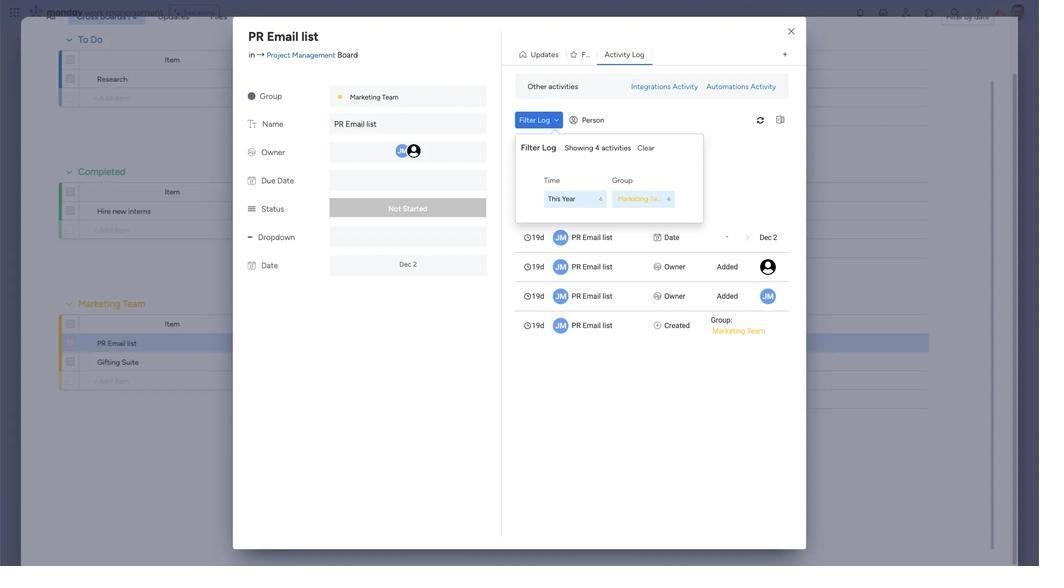 Task type: describe. For each thing, give the bounding box(es) containing it.
work
[[85, 7, 104, 18]]

gifting suite
[[97, 358, 139, 367]]

all
[[46, 11, 55, 21]]

help image
[[974, 7, 984, 18]]

this year
[[549, 195, 576, 203]]

dropdown field for to do
[[521, 54, 561, 66]]

dropdown inside pr email list dialog
[[258, 233, 295, 242]]

1 19d from the top
[[532, 233, 545, 242]]

clear
[[638, 143, 655, 152]]

time
[[544, 176, 560, 185]]

in
[[249, 50, 255, 60]]

completed
[[78, 166, 125, 178]]

v2 sun image
[[248, 92, 256, 101]]

0 vertical spatial updates
[[158, 11, 189, 21]]

management
[[106, 7, 163, 18]]

1 horizontal spatial not
[[428, 207, 441, 216]]

tags
[[295, 11, 312, 21]]

to do
[[78, 34, 102, 45]]

earliest for 4
[[344, 116, 364, 124]]

marketing inside group: marketing team
[[713, 327, 746, 336]]

1 button
[[231, 201, 265, 220]]

research
[[97, 75, 127, 83]]

filter for filter by date button
[[947, 12, 963, 21]]

close image
[[789, 28, 795, 35]]

dapulse plus image
[[654, 321, 662, 332]]

2 19d from the top
[[532, 263, 545, 272]]

this
[[549, 195, 561, 203]]

clear button
[[634, 140, 659, 156]]

0 vertical spatial dec 2
[[760, 233, 778, 242]]

date
[[975, 12, 990, 21]]

tags link
[[286, 8, 320, 25]]

files button
[[567, 46, 597, 63]]

name
[[262, 120, 284, 129]]

plans
[[198, 8, 215, 17]]

suite
[[122, 358, 139, 367]]

pr email list dialog
[[0, 0, 1040, 567]]

item for to do
[[165, 55, 180, 64]]

project management link
[[267, 50, 336, 59]]

person
[[582, 116, 605, 125]]

29
[[358, 241, 366, 251]]

team inside group: marketing team
[[747, 327, 766, 336]]

year
[[563, 195, 576, 203]]

in → project management board
[[249, 50, 358, 60]]

all link
[[38, 8, 64, 25]]

filter for the filter log button
[[520, 116, 536, 125]]

to
[[78, 34, 88, 45]]

4 inside "cross boards / 4"
[[132, 13, 137, 21]]

people
[[248, 11, 274, 21]]

started inside pr email list dialog
[[403, 204, 428, 213]]

0 horizontal spatial 2
[[413, 260, 417, 269]]

activity inside activity log 'button'
[[605, 50, 631, 59]]

files link
[[202, 8, 236, 25]]

2 dropdown field from the top
[[521, 187, 561, 198]]

updates link
[[149, 8, 198, 25]]

item for completed
[[165, 188, 180, 196]]

0 horizontal spatial activities
[[549, 82, 579, 91]]

automations activity button
[[703, 78, 781, 95]]

filter log button
[[515, 112, 564, 129]]

invite members image
[[902, 7, 912, 18]]

0 vertical spatial v2 multiple person column image
[[248, 148, 256, 157]]

due date for second "due date" field from the top
[[338, 188, 369, 197]]

nov 29 earliest
[[341, 241, 366, 256]]

status inside field
[[437, 188, 458, 197]]

management
[[292, 50, 336, 59]]

2 vertical spatial filter
[[521, 143, 540, 153]]

export to excel image
[[773, 116, 789, 124]]

new
[[112, 207, 126, 216]]

cross boards / 4
[[76, 11, 137, 21]]

gifting
[[97, 358, 120, 367]]

nov for nov 4
[[343, 109, 358, 119]]

/
[[128, 13, 131, 21]]

angle down image
[[555, 116, 559, 124]]

notifications image
[[856, 7, 866, 18]]

integrations
[[632, 82, 671, 91]]

other activities
[[528, 82, 579, 91]]

see
[[183, 8, 196, 17]]

0 horizontal spatial dapulse date column image
[[248, 261, 256, 271]]

v2 multiple person column image
[[654, 262, 662, 273]]

person button
[[566, 112, 611, 129]]

dapulse plus image for team
[[659, 319, 668, 331]]

v2 dropdown column image
[[248, 233, 252, 242]]

1 vertical spatial filter log
[[521, 143, 557, 153]]

Status field
[[434, 187, 461, 198]]

inbox image
[[879, 7, 889, 18]]

marketing team inside pr email list dialog
[[350, 93, 399, 101]]

not inside pr email list dialog
[[389, 204, 401, 213]]

hire new interns
[[97, 207, 151, 216]]

filter by date
[[947, 12, 990, 21]]

people link
[[240, 8, 282, 25]]



Task type: vqa. For each thing, say whether or not it's contained in the screenshot.
earliest within the 'NOV 4 EARLIEST'
yes



Task type: locate. For each thing, give the bounding box(es) containing it.
filter log inside button
[[520, 116, 550, 125]]

by
[[965, 12, 973, 21]]

not
[[389, 204, 401, 213], [428, 207, 441, 216]]

0 vertical spatial log
[[633, 50, 645, 59]]

log inside button
[[538, 116, 550, 125]]

1 date field from the top
[[604, 54, 625, 66]]

0 vertical spatial due date
[[338, 56, 369, 65]]

Date field
[[604, 54, 625, 66], [604, 187, 625, 198], [604, 319, 625, 330]]

group: marketing team
[[711, 316, 766, 336]]

0 vertical spatial 2
[[774, 233, 778, 242]]

1 earliest from the top
[[344, 116, 364, 124]]

1 vertical spatial status
[[262, 205, 284, 214]]

0 vertical spatial status
[[437, 188, 458, 197]]

1 vertical spatial due date field
[[336, 187, 372, 198]]

nov inside "nov 29 earliest"
[[341, 241, 356, 251]]

1 vertical spatial marketing team
[[78, 299, 145, 310]]

3 19d from the top
[[532, 292, 545, 301]]

dropdown field for marketing team
[[521, 319, 561, 330]]

dapulse plus image
[[659, 54, 668, 66], [659, 187, 668, 199], [659, 319, 668, 331]]

due date inside pr email list dialog
[[262, 176, 294, 186]]

1 horizontal spatial updates
[[531, 50, 559, 59]]

added
[[717, 263, 739, 272], [717, 292, 739, 301]]

activities left clear
[[602, 143, 632, 152]]

1 vertical spatial dec
[[400, 260, 412, 269]]

date field right the files button
[[604, 54, 625, 66]]

apps image
[[925, 7, 935, 18]]

activity right the files button
[[605, 50, 631, 59]]

do
[[90, 34, 102, 45]]

4 inside 'nov 4 earliest'
[[360, 109, 364, 119]]

0 vertical spatial group
[[260, 92, 282, 101]]

see plans button
[[169, 5, 220, 20]]

v2 multiple person column image
[[248, 148, 256, 157], [654, 291, 662, 302]]

0 vertical spatial date field
[[604, 54, 625, 66]]

nov
[[343, 109, 358, 119], [341, 241, 356, 251]]

1 vertical spatial log
[[538, 116, 550, 125]]

started
[[403, 204, 428, 213], [442, 207, 467, 216]]

1 horizontal spatial started
[[442, 207, 467, 216]]

2 vertical spatial date field
[[604, 319, 625, 330]]

files left activity log
[[582, 50, 597, 59]]

owner inside owner field
[[280, 56, 302, 65]]

pr email list
[[248, 29, 319, 44], [334, 120, 377, 129], [572, 233, 613, 242], [572, 263, 613, 272], [572, 292, 613, 301], [572, 322, 613, 330], [97, 339, 137, 348]]

3 dapulse plus image from the top
[[659, 319, 668, 331]]

dapulse date column image
[[248, 176, 256, 186]]

1 added from the top
[[717, 263, 739, 272]]

0 vertical spatial dec
[[760, 233, 772, 242]]

1 vertical spatial earliest
[[344, 248, 364, 256]]

list box containing 19d
[[515, 223, 789, 340]]

1 horizontal spatial files
[[582, 50, 597, 59]]

1 vertical spatial dec 2
[[400, 260, 417, 269]]

activity log
[[605, 50, 645, 59]]

2 horizontal spatial activity
[[751, 82, 777, 91]]

3 dropdown field from the top
[[521, 319, 561, 330]]

1 horizontal spatial group
[[613, 176, 633, 185]]

date
[[353, 56, 369, 65], [607, 56, 622, 65], [278, 176, 294, 186], [353, 188, 369, 197], [607, 188, 622, 197], [665, 233, 680, 242], [262, 261, 278, 271], [607, 320, 622, 329]]

activity log button
[[597, 46, 653, 63]]

not started inside pr email list dialog
[[389, 204, 428, 213]]

filter log left angle down image
[[520, 116, 550, 125]]

0 horizontal spatial status
[[262, 205, 284, 214]]

0 vertical spatial item
[[165, 55, 180, 64]]

monday
[[47, 7, 83, 18]]

marketing team 4
[[618, 195, 671, 203]]

19d
[[532, 233, 545, 242], [532, 263, 545, 272], [532, 292, 545, 301], [532, 322, 545, 330]]

→
[[257, 50, 265, 60]]

not started
[[389, 204, 428, 213], [428, 207, 467, 216]]

dropdown
[[524, 56, 558, 65], [524, 188, 558, 197], [258, 233, 295, 242], [524, 320, 558, 329]]

add view image
[[784, 51, 788, 58]]

dapulse text column image
[[248, 120, 257, 129]]

added for v2 multiple person column icon to the bottom
[[717, 292, 739, 301]]

0 horizontal spatial group
[[260, 92, 282, 101]]

1 horizontal spatial status
[[437, 188, 458, 197]]

v2 multiple person column image up dapulse date column icon
[[248, 148, 256, 157]]

search everything image
[[951, 7, 961, 18]]

due inside pr email list dialog
[[262, 176, 276, 186]]

marketing team
[[350, 93, 399, 101], [78, 299, 145, 310]]

updates up other at the right top of page
[[531, 50, 559, 59]]

0 vertical spatial due date field
[[336, 54, 372, 66]]

nov 4 earliest
[[343, 109, 364, 124]]

3 item from the top
[[165, 320, 180, 329]]

filter by date button
[[942, 8, 994, 25]]

showing
[[565, 143, 594, 152]]

3 date field from the top
[[604, 319, 625, 330]]

added for v2 multiple person column image
[[717, 263, 739, 272]]

other
[[528, 82, 547, 91]]

1 vertical spatial item
[[165, 188, 180, 196]]

0 horizontal spatial files
[[210, 11, 227, 21]]

0 vertical spatial dropdown field
[[521, 54, 561, 66]]

1 dapulse plus image from the top
[[659, 54, 668, 66]]

select product image
[[9, 7, 20, 18]]

log down angle down image
[[543, 143, 557, 153]]

0 horizontal spatial marketing team
[[78, 299, 145, 310]]

log inside 'button'
[[633, 50, 645, 59]]

1 vertical spatial nov
[[341, 241, 356, 251]]

Dropdown field
[[521, 54, 561, 66], [521, 187, 561, 198], [521, 319, 561, 330]]

1 vertical spatial due
[[262, 176, 276, 186]]

1 vertical spatial date field
[[604, 187, 625, 198]]

1 horizontal spatial activities
[[602, 143, 632, 152]]

activity inside automations activity button
[[751, 82, 777, 91]]

Owner field
[[278, 54, 305, 66]]

0 vertical spatial activities
[[549, 82, 579, 91]]

list
[[302, 29, 319, 44], [367, 120, 377, 129], [603, 233, 613, 242], [603, 263, 613, 272], [603, 292, 613, 301], [603, 322, 613, 330], [127, 339, 137, 348]]

1 vertical spatial filter
[[520, 116, 536, 125]]

0 vertical spatial files
[[210, 11, 227, 21]]

dapulse plus image for do
[[659, 54, 668, 66]]

4
[[132, 13, 137, 21], [360, 109, 364, 119], [596, 143, 600, 152], [599, 195, 603, 203], [667, 195, 671, 203]]

nov inside 'nov 4 earliest'
[[343, 109, 358, 119]]

filter
[[947, 12, 963, 21], [520, 116, 536, 125], [521, 143, 540, 153]]

due date for first "due date" field from the top
[[338, 56, 369, 65]]

automations
[[707, 82, 749, 91]]

boards
[[100, 11, 126, 21]]

0 vertical spatial marketing team
[[350, 93, 399, 101]]

0 horizontal spatial activity
[[605, 50, 631, 59]]

activities
[[549, 82, 579, 91], [602, 143, 632, 152]]

updates
[[158, 11, 189, 21], [531, 50, 559, 59]]

dapulse date column image
[[654, 232, 662, 243], [248, 261, 256, 271]]

1 vertical spatial group
[[613, 176, 633, 185]]

1 vertical spatial due date
[[262, 176, 294, 186]]

date field right year in the right of the page
[[604, 187, 625, 198]]

team
[[382, 93, 399, 101], [650, 195, 667, 203], [123, 299, 145, 310], [747, 327, 766, 336]]

2 vertical spatial dapulse plus image
[[659, 319, 668, 331]]

4 19d from the top
[[532, 322, 545, 330]]

0 horizontal spatial dec
[[400, 260, 412, 269]]

0 vertical spatial dapulse date column image
[[654, 232, 662, 243]]

0 horizontal spatial started
[[403, 204, 428, 213]]

showing 4 activities
[[565, 143, 632, 152]]

item
[[165, 55, 180, 64], [165, 188, 180, 196], [165, 320, 180, 329]]

created
[[665, 322, 690, 330]]

files
[[210, 11, 227, 21], [582, 50, 597, 59]]

log left angle down image
[[538, 116, 550, 125]]

2 inside list box
[[774, 233, 778, 242]]

activity up refresh 'image'
[[751, 82, 777, 91]]

log
[[633, 50, 645, 59], [538, 116, 550, 125], [543, 143, 557, 153]]

2 added from the top
[[717, 292, 739, 301]]

status inside pr email list dialog
[[262, 205, 284, 214]]

1 horizontal spatial dapulse date column image
[[654, 232, 662, 243]]

earliest inside 'nov 4 earliest'
[[344, 116, 364, 124]]

project
[[267, 50, 291, 59]]

terry turtle image
[[1010, 4, 1027, 21]]

1 horizontal spatial marketing team
[[350, 93, 399, 101]]

Due Date field
[[336, 54, 372, 66], [336, 187, 372, 198]]

refresh image
[[753, 116, 769, 124]]

1 vertical spatial added
[[717, 292, 739, 301]]

hire
[[97, 207, 111, 216]]

2 vertical spatial item
[[165, 320, 180, 329]]

updates inside "button"
[[531, 50, 559, 59]]

1 vertical spatial dropdown field
[[521, 187, 561, 198]]

dec 2
[[760, 233, 778, 242], [400, 260, 417, 269]]

log up the integrations at the right of page
[[633, 50, 645, 59]]

1 due date field from the top
[[336, 54, 372, 66]]

earliest inside "nov 29 earliest"
[[344, 248, 364, 256]]

earliest
[[344, 116, 364, 124], [344, 248, 364, 256]]

1
[[251, 210, 253, 216]]

0 vertical spatial dapulse plus image
[[659, 54, 668, 66]]

pr
[[248, 29, 264, 44], [334, 120, 344, 129], [572, 233, 581, 242], [572, 263, 581, 272], [572, 292, 581, 301], [572, 322, 581, 330], [97, 339, 106, 348]]

0 vertical spatial added
[[717, 263, 739, 272]]

1 vertical spatial v2 multiple person column image
[[654, 291, 662, 302]]

2 dapulse plus image from the top
[[659, 187, 668, 199]]

v2 multiple person column image down v2 multiple person column image
[[654, 291, 662, 302]]

monday work management
[[47, 7, 163, 18]]

2
[[774, 233, 778, 242], [413, 260, 417, 269]]

marketing
[[350, 93, 381, 101], [618, 195, 649, 203], [78, 299, 120, 310], [713, 327, 746, 336]]

filter down the filter log button
[[521, 143, 540, 153]]

0 vertical spatial filter
[[947, 12, 963, 21]]

dapulse date column image up v2 multiple person column image
[[654, 232, 662, 243]]

interns
[[128, 207, 151, 216]]

0 vertical spatial earliest
[[344, 116, 364, 124]]

activity for integrations activity
[[673, 82, 699, 91]]

0 vertical spatial filter log
[[520, 116, 550, 125]]

4 inside marketing team 4
[[667, 195, 671, 203]]

group right v2 sun icon
[[260, 92, 282, 101]]

updates button
[[515, 46, 567, 63]]

1 horizontal spatial dec 2
[[760, 233, 778, 242]]

0 vertical spatial nov
[[343, 109, 358, 119]]

group
[[260, 92, 282, 101], [613, 176, 633, 185]]

filter log down the filter log button
[[521, 143, 557, 153]]

integrations activity button
[[627, 78, 703, 95]]

files right the see
[[210, 11, 227, 21]]

1 vertical spatial files
[[582, 50, 597, 59]]

0 horizontal spatial v2 multiple person column image
[[248, 148, 256, 157]]

activity
[[605, 50, 631, 59], [673, 82, 699, 91], [751, 82, 777, 91]]

list box inside pr email list dialog
[[515, 223, 789, 340]]

v2 status image
[[248, 205, 256, 214]]

dec
[[760, 233, 772, 242], [400, 260, 412, 269]]

integrations activity
[[632, 82, 699, 91]]

files inside button
[[582, 50, 597, 59]]

1 horizontal spatial 2
[[774, 233, 778, 242]]

owner
[[280, 56, 302, 65], [262, 148, 285, 157], [665, 263, 686, 272], [665, 292, 686, 301]]

1 horizontal spatial v2 multiple person column image
[[654, 291, 662, 302]]

cross
[[76, 11, 98, 21]]

activity for automations activity
[[751, 82, 777, 91]]

2 vertical spatial due
[[338, 188, 352, 197]]

activity right the integrations at the right of page
[[673, 82, 699, 91]]

2 vertical spatial due date
[[338, 188, 369, 197]]

activities right other at the right top of page
[[549, 82, 579, 91]]

due date
[[338, 56, 369, 65], [262, 176, 294, 186], [338, 188, 369, 197]]

filter left angle down image
[[520, 116, 536, 125]]

nov for nov 29
[[341, 241, 356, 251]]

1 vertical spatial 2
[[413, 260, 417, 269]]

2 earliest from the top
[[344, 248, 364, 256]]

2 due date field from the top
[[336, 187, 372, 198]]

2 item from the top
[[165, 188, 180, 196]]

2 date field from the top
[[604, 187, 625, 198]]

date field left dapulse plus icon
[[604, 319, 625, 330]]

automations activity
[[707, 82, 777, 91]]

1 vertical spatial updates
[[531, 50, 559, 59]]

item for marketing team
[[165, 320, 180, 329]]

2 vertical spatial dropdown field
[[521, 319, 561, 330]]

dec inside list box
[[760, 233, 772, 242]]

group:
[[711, 316, 733, 325]]

0 horizontal spatial updates
[[158, 11, 189, 21]]

board
[[338, 50, 358, 60]]

email
[[267, 29, 299, 44], [346, 120, 365, 129], [583, 233, 601, 242], [583, 263, 601, 272], [583, 292, 601, 301], [583, 322, 601, 330], [108, 339, 125, 348]]

0 horizontal spatial not
[[389, 204, 401, 213]]

1 vertical spatial activities
[[602, 143, 632, 152]]

1 horizontal spatial activity
[[673, 82, 699, 91]]

2 vertical spatial log
[[543, 143, 557, 153]]

1 item from the top
[[165, 55, 180, 64]]

1 horizontal spatial dec
[[760, 233, 772, 242]]

see plans
[[183, 8, 215, 17]]

updates left plans
[[158, 11, 189, 21]]

group up marketing team 4
[[613, 176, 633, 185]]

1 vertical spatial dapulse plus image
[[659, 187, 668, 199]]

list box
[[515, 223, 789, 340]]

earliest for 29
[[344, 248, 364, 256]]

1 vertical spatial dapulse date column image
[[248, 261, 256, 271]]

dapulse date column image down v2 dropdown column icon at the left top of the page
[[248, 261, 256, 271]]

due
[[338, 56, 352, 65], [262, 176, 276, 186], [338, 188, 352, 197]]

0 horizontal spatial dec 2
[[400, 260, 417, 269]]

0 vertical spatial due
[[338, 56, 352, 65]]

filter left by
[[947, 12, 963, 21]]

1 dropdown field from the top
[[521, 54, 561, 66]]

activity inside integrations activity button
[[673, 82, 699, 91]]



